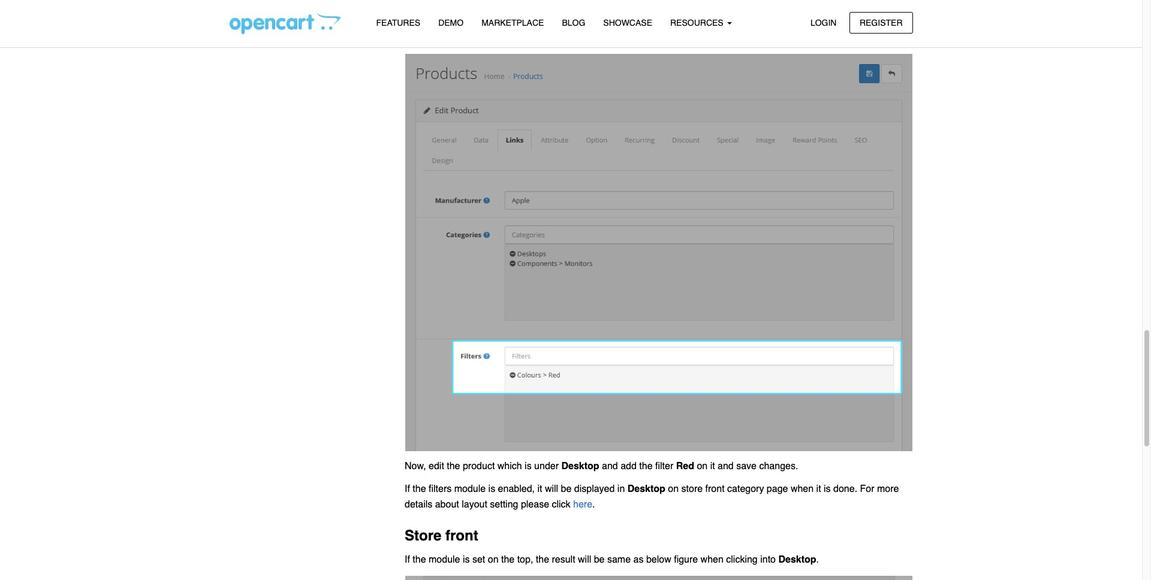 Task type: vqa. For each thing, say whether or not it's contained in the screenshot.
the right on
yes



Task type: locate. For each thing, give the bounding box(es) containing it.
module down store front
[[429, 554, 460, 565]]

into
[[760, 554, 776, 565]]

2 vertical spatial on
[[488, 554, 499, 565]]

1 horizontal spatial be
[[594, 554, 605, 565]]

1 vertical spatial front
[[445, 528, 478, 545]]

now, edit the product which is under desktop and add the filter red on it and save changes.
[[405, 461, 798, 472]]

when right page
[[791, 484, 814, 495]]

1 if from the top
[[405, 484, 410, 495]]

filter
[[655, 461, 673, 472]]

it
[[710, 461, 715, 472], [537, 484, 542, 495], [816, 484, 821, 495]]

page
[[767, 484, 788, 495]]

desktop up displayed
[[561, 461, 599, 472]]

2 if from the top
[[405, 554, 410, 565]]

store front - desktop refine search image
[[405, 575, 913, 580]]

if the filters module is enabled, it will be displayed in desktop
[[405, 484, 665, 495]]

is left "set" on the bottom left
[[463, 554, 470, 565]]

1 horizontal spatial on
[[668, 484, 679, 495]]

1 vertical spatial .
[[816, 554, 819, 565]]

1 vertical spatial desktop
[[628, 484, 665, 495]]

module up layout
[[454, 484, 486, 495]]

2 horizontal spatial it
[[816, 484, 821, 495]]

1 horizontal spatial when
[[791, 484, 814, 495]]

1 horizontal spatial and
[[718, 461, 734, 472]]

if
[[405, 484, 410, 495], [405, 554, 410, 565]]

be
[[561, 484, 572, 495], [594, 554, 605, 565]]

0 horizontal spatial desktop
[[561, 461, 599, 472]]

be up click
[[561, 484, 572, 495]]

showcase link
[[594, 13, 661, 34]]

2 horizontal spatial desktop
[[778, 554, 816, 565]]

0 horizontal spatial on
[[488, 554, 499, 565]]

if up details
[[405, 484, 410, 495]]

resources
[[670, 18, 726, 28]]

1 and from the left
[[602, 461, 618, 472]]

the
[[447, 461, 460, 472], [639, 461, 653, 472], [413, 484, 426, 495], [413, 554, 426, 565], [501, 554, 515, 565], [536, 554, 549, 565]]

. right into
[[816, 554, 819, 565]]

1 horizontal spatial desktop
[[628, 484, 665, 495]]

blog link
[[553, 13, 594, 34]]

will up click
[[545, 484, 558, 495]]

0 vertical spatial on
[[697, 461, 708, 472]]

store front
[[405, 528, 478, 545]]

2 horizontal spatial on
[[697, 461, 708, 472]]

front
[[705, 484, 725, 495], [445, 528, 478, 545]]

if for if the module is set on the top, the result will be same as below figure when clicking into desktop .
[[405, 554, 410, 565]]

if the module is set on the top, the result will be same as below figure when clicking into desktop .
[[405, 554, 819, 565]]

blog
[[562, 18, 585, 28]]

on inside on store front category page when it is done. for more details about layout setting please click
[[668, 484, 679, 495]]

. down displayed
[[592, 499, 595, 510]]

1 vertical spatial when
[[701, 554, 724, 565]]

it right red
[[710, 461, 715, 472]]

edit
[[429, 461, 444, 472]]

when
[[791, 484, 814, 495], [701, 554, 724, 565]]

login link
[[800, 12, 847, 34]]

on left the store
[[668, 484, 679, 495]]

save
[[736, 461, 757, 472]]

is left done.
[[824, 484, 831, 495]]

and
[[602, 461, 618, 472], [718, 461, 734, 472]]

1 horizontal spatial front
[[705, 484, 725, 495]]

product filters image
[[405, 53, 913, 452]]

0 horizontal spatial front
[[445, 528, 478, 545]]

will right the result
[[578, 554, 591, 565]]

setting
[[490, 499, 518, 510]]

more
[[877, 484, 899, 495]]

1 vertical spatial if
[[405, 554, 410, 565]]

the right top,
[[536, 554, 549, 565]]

about
[[435, 499, 459, 510]]

front right the store
[[705, 484, 725, 495]]

and left 'add'
[[602, 461, 618, 472]]

1 vertical spatial on
[[668, 484, 679, 495]]

it up please
[[537, 484, 542, 495]]

it for desktop
[[537, 484, 542, 495]]

will
[[545, 484, 558, 495], [578, 554, 591, 565]]

2 and from the left
[[718, 461, 734, 472]]

desktop
[[561, 461, 599, 472], [628, 484, 665, 495], [778, 554, 816, 565]]

and left save
[[718, 461, 734, 472]]

.
[[592, 499, 595, 510], [816, 554, 819, 565]]

0 horizontal spatial .
[[592, 499, 595, 510]]

0 vertical spatial if
[[405, 484, 410, 495]]

0 horizontal spatial be
[[561, 484, 572, 495]]

0 horizontal spatial it
[[537, 484, 542, 495]]

here link
[[573, 499, 592, 510]]

here .
[[573, 499, 595, 510]]

0 horizontal spatial and
[[602, 461, 618, 472]]

result
[[552, 554, 575, 565]]

same
[[607, 554, 631, 565]]

be left same
[[594, 554, 605, 565]]

filters
[[429, 484, 452, 495]]

if down store
[[405, 554, 410, 565]]

demo link
[[429, 13, 473, 34]]

on
[[697, 461, 708, 472], [668, 484, 679, 495], [488, 554, 499, 565]]

on right "set" on the bottom left
[[488, 554, 499, 565]]

if for if the filters module is enabled, it will be displayed in desktop
[[405, 484, 410, 495]]

is right which
[[525, 461, 532, 472]]

the down store
[[413, 554, 426, 565]]

on right red
[[697, 461, 708, 472]]

on store front category page when it is done. for more details about layout setting please click
[[405, 484, 899, 510]]

module
[[454, 484, 486, 495], [429, 554, 460, 565]]

0 vertical spatial will
[[545, 484, 558, 495]]

displayed
[[574, 484, 615, 495]]

0 vertical spatial be
[[561, 484, 572, 495]]

0 vertical spatial desktop
[[561, 461, 599, 472]]

register
[[860, 18, 903, 27]]

in
[[617, 484, 625, 495]]

0 horizontal spatial will
[[545, 484, 558, 495]]

0 vertical spatial front
[[705, 484, 725, 495]]

when right "figure" in the bottom right of the page
[[701, 554, 724, 565]]

1 vertical spatial will
[[578, 554, 591, 565]]

edit
[[405, 29, 432, 45]]

desktop right into
[[778, 554, 816, 565]]

it left done.
[[816, 484, 821, 495]]

1 vertical spatial module
[[429, 554, 460, 565]]

1 vertical spatial be
[[594, 554, 605, 565]]

is
[[525, 461, 532, 472], [488, 484, 495, 495], [824, 484, 831, 495], [463, 554, 470, 565]]

0 vertical spatial when
[[791, 484, 814, 495]]

1 horizontal spatial .
[[816, 554, 819, 565]]

the left top,
[[501, 554, 515, 565]]

enabled,
[[498, 484, 535, 495]]

it for details
[[816, 484, 821, 495]]

front up "set" on the bottom left
[[445, 528, 478, 545]]

desktop right in
[[628, 484, 665, 495]]

it inside on store front category page when it is done. for more details about layout setting please click
[[816, 484, 821, 495]]



Task type: describe. For each thing, give the bounding box(es) containing it.
0 vertical spatial .
[[592, 499, 595, 510]]

below
[[646, 554, 671, 565]]

category
[[727, 484, 764, 495]]

click
[[552, 499, 571, 510]]

is up 'setting'
[[488, 484, 495, 495]]

product
[[463, 461, 495, 472]]

1 horizontal spatial it
[[710, 461, 715, 472]]

0 vertical spatial module
[[454, 484, 486, 495]]

0 horizontal spatial when
[[701, 554, 724, 565]]

top,
[[517, 554, 533, 565]]

for
[[860, 484, 874, 495]]

login
[[811, 18, 837, 27]]

layout
[[462, 499, 487, 510]]

marketplace link
[[473, 13, 553, 34]]

changes.
[[759, 461, 798, 472]]

demo
[[438, 18, 464, 28]]

2 vertical spatial desktop
[[778, 554, 816, 565]]

as
[[633, 554, 644, 565]]

under
[[534, 461, 559, 472]]

now,
[[405, 461, 426, 472]]

the right 'add'
[[639, 461, 653, 472]]

which
[[497, 461, 522, 472]]

please
[[521, 499, 549, 510]]

store
[[405, 528, 441, 545]]

set
[[472, 554, 485, 565]]

the right edit
[[447, 461, 460, 472]]

showcase
[[603, 18, 652, 28]]

here
[[573, 499, 592, 510]]

figure
[[674, 554, 698, 565]]

1 horizontal spatial will
[[578, 554, 591, 565]]

is inside on store front category page when it is done. for more details about layout setting please click
[[824, 484, 831, 495]]

features
[[376, 18, 420, 28]]

the up details
[[413, 484, 426, 495]]

edit product
[[405, 29, 490, 45]]

add
[[621, 461, 637, 472]]

register link
[[850, 12, 913, 34]]

opencart - open source shopping cart solution image
[[229, 13, 340, 34]]

features link
[[367, 13, 429, 34]]

red
[[676, 461, 694, 472]]

front inside on store front category page when it is done. for more details about layout setting please click
[[705, 484, 725, 495]]

details
[[405, 499, 432, 510]]

resources link
[[661, 13, 741, 34]]

clicking
[[726, 554, 758, 565]]

marketplace
[[482, 18, 544, 28]]

store
[[681, 484, 703, 495]]

when inside on store front category page when it is done. for more details about layout setting please click
[[791, 484, 814, 495]]

product
[[436, 29, 490, 45]]

done.
[[833, 484, 857, 495]]



